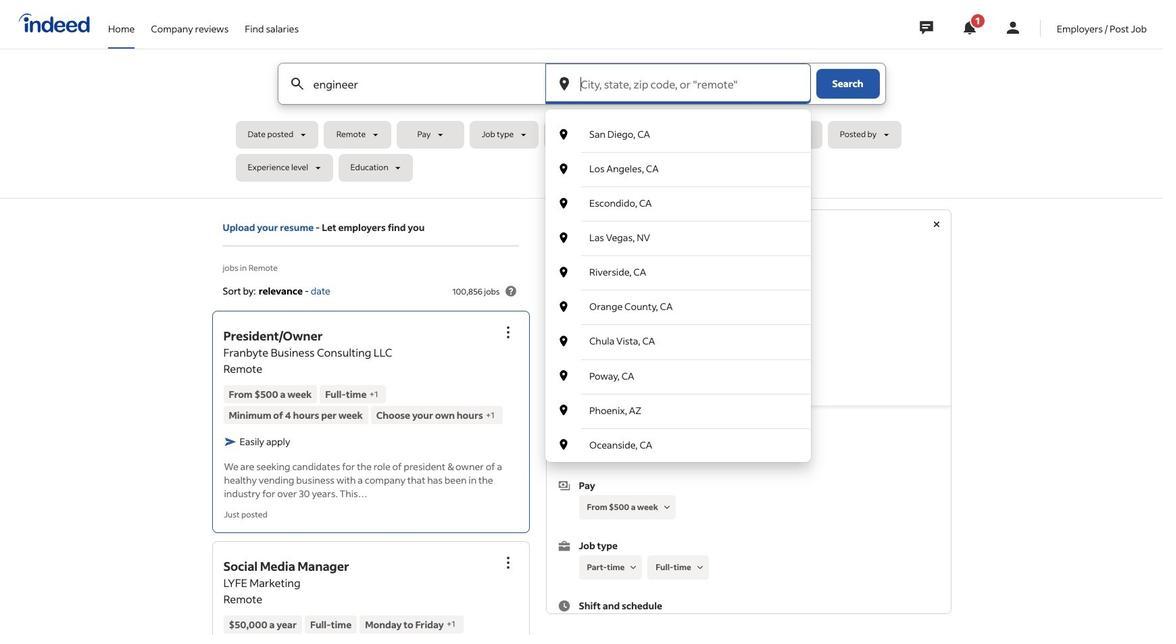 Task type: describe. For each thing, give the bounding box(es) containing it.
messages unread count 0 image
[[918, 14, 936, 41]]

help icon image
[[503, 283, 519, 300]]

Edit location text field
[[578, 64, 811, 104]]

2 missing preference image from the left
[[694, 562, 707, 574]]

close job details image
[[929, 216, 945, 233]]

missing preference image
[[661, 502, 673, 514]]



Task type: vqa. For each thing, say whether or not it's contained in the screenshot.
"At Indeed, we're committed to increasing representation of women at all levels of Indeed's global workforce to at least 50% by 2030" icon
no



Task type: locate. For each thing, give the bounding box(es) containing it.
search: Job title, keywords, or company text field
[[311, 64, 522, 104]]

None search field
[[236, 63, 928, 462]]

account image
[[1006, 20, 1022, 36]]

search suggestions list box
[[546, 118, 811, 462]]

missing preference image
[[628, 562, 640, 574], [694, 562, 707, 574]]

1 missing preference image from the left
[[628, 562, 640, 574]]

1 horizontal spatial missing preference image
[[694, 562, 707, 574]]

job actions for president/owner is collapsed image
[[500, 325, 516, 341]]

job actions for social media manager is collapsed image
[[500, 555, 516, 571]]

0 horizontal spatial missing preference image
[[628, 562, 640, 574]]



